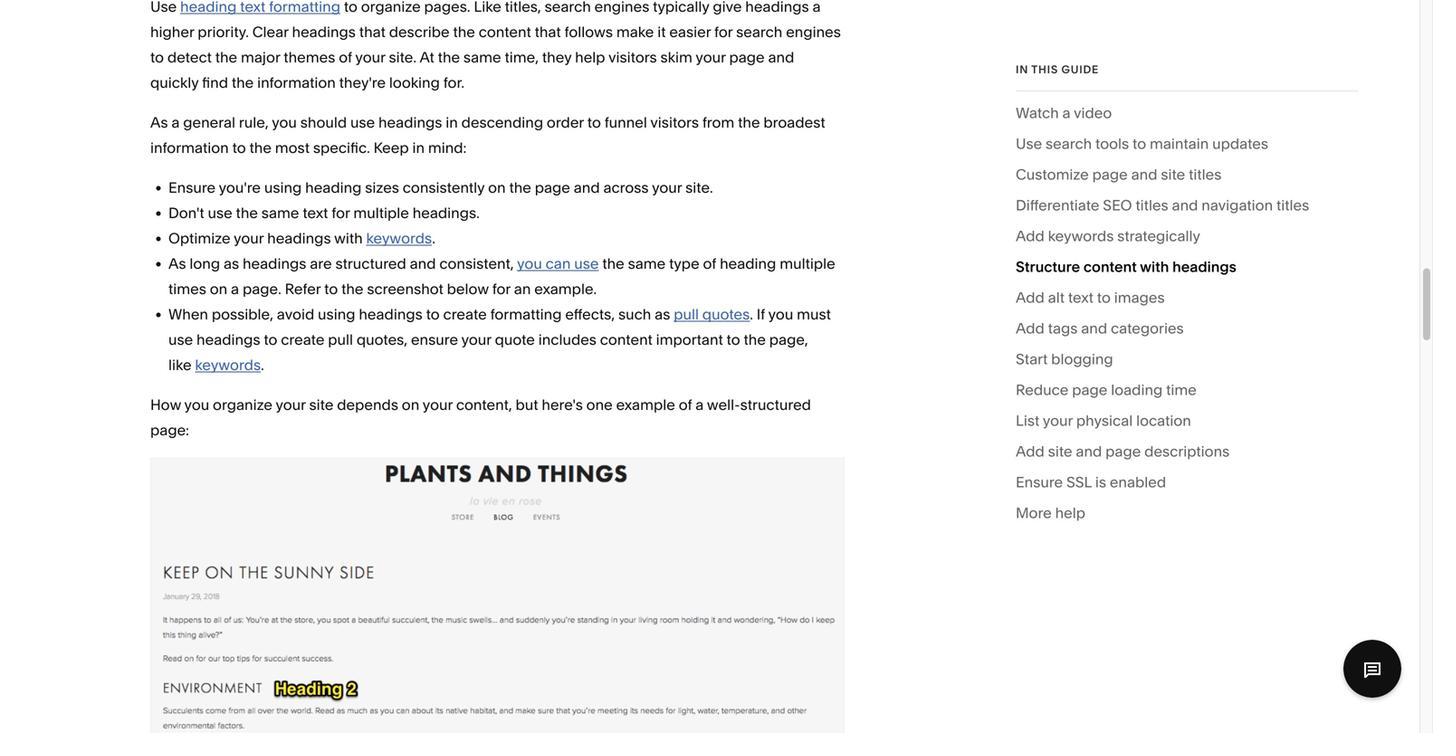 Task type: describe. For each thing, give the bounding box(es) containing it.
consistent,
[[439, 255, 514, 272]]

time
[[1166, 381, 1197, 399]]

ensure
[[411, 331, 458, 348]]

headings inside as a general rule, you should use headings in descending order to funnel visitors from the broadest information to the most specific. keep in mind:
[[378, 114, 442, 131]]

should
[[300, 114, 347, 131]]

to up they're
[[344, 0, 358, 15]]

video
[[1074, 104, 1112, 122]]

on for consistently
[[488, 179, 506, 196]]

watch a video
[[1016, 104, 1112, 122]]

depends
[[337, 396, 398, 414]]

same inside to organize pages. like titles, search engines typically give headings a higher priority. clear headings that describe the content that follows make it easier for search engines to detect the major themes of your site. at the same time, they help visitors skim your page and quickly find the information they're looking for.
[[463, 48, 501, 66]]

1 horizontal spatial with
[[1140, 258, 1169, 276]]

a left 'video'
[[1062, 104, 1071, 122]]

the down as long as headings are structured and consistent, you can use
[[341, 280, 363, 298]]

you inside how you organize your site depends on your content, but here's one example of a well-structured page:
[[184, 396, 209, 414]]

page:
[[150, 421, 189, 439]]

when
[[168, 305, 208, 323]]

mind:
[[428, 139, 466, 157]]

use inside as a general rule, you should use headings in descending order to funnel visitors from the broadest information to the most specific. keep in mind:
[[350, 114, 375, 131]]

page up "enabled"
[[1105, 443, 1141, 460]]

page inside ensure you're using heading sizes consistently on the page and across your site. don't use the same text for multiple headings. optimize your headings with keywords .
[[535, 179, 570, 196]]

as a general rule, you should use headings in descending order to funnel visitors from the broadest information to the most specific. keep in mind:
[[150, 114, 825, 157]]

follows
[[564, 23, 613, 41]]

visitors inside as a general rule, you should use headings in descending order to funnel visitors from the broadest information to the most specific. keep in mind:
[[650, 114, 699, 131]]

themes
[[284, 48, 335, 66]]

refer
[[285, 280, 321, 298]]

updates
[[1212, 135, 1268, 152]]

add for add alt text to images
[[1016, 289, 1045, 306]]

organize inside to organize pages. like titles, search engines typically give headings a higher priority. clear headings that describe the content that follows make it easier for search engines to detect the major themes of your site. at the same time, they help visitors skim your page and quickly find the information they're looking for.
[[361, 0, 421, 15]]

example.
[[534, 280, 597, 298]]

the right find
[[232, 74, 254, 91]]

quotes
[[702, 305, 750, 323]]

the down rule,
[[249, 139, 272, 157]]

detect
[[167, 48, 212, 66]]

add site and page descriptions link
[[1016, 439, 1230, 470]]

and up screenshot
[[410, 255, 436, 272]]

the down as a general rule, you should use headings in descending order to funnel visitors from the broadest information to the most specific. keep in mind:
[[509, 179, 531, 196]]

a inside to organize pages. like titles, search engines typically give headings a higher priority. clear headings that describe the content that follows make it easier for search engines to detect the major themes of your site. at the same time, they help visitors skim your page and quickly find the information they're looking for.
[[813, 0, 821, 15]]

funnel
[[604, 114, 647, 131]]

more help link
[[1016, 501, 1085, 531]]

and down add alt text to images link
[[1081, 320, 1107, 337]]

general
[[183, 114, 235, 131]]

headings up themes
[[292, 23, 356, 41]]

same inside the same type of heading multiple times on a page. refer to the screenshot below for an example.
[[628, 255, 666, 272]]

in
[[1016, 63, 1028, 76]]

ssl
[[1066, 473, 1092, 491]]

organize inside how you organize your site depends on your content, but here's one example of a well-structured page:
[[213, 396, 272, 414]]

are
[[310, 255, 332, 272]]

0 horizontal spatial keywords
[[195, 356, 261, 374]]

the same type of heading multiple times on a page. refer to the screenshot below for an example.
[[168, 255, 835, 298]]

0 horizontal spatial titles
[[1136, 196, 1168, 214]]

tools
[[1095, 135, 1129, 152]]

add keywords strategically link
[[1016, 224, 1200, 254]]

watch
[[1016, 104, 1059, 122]]

and up ensure ssl is enabled
[[1076, 443, 1102, 460]]

0 vertical spatial pull
[[674, 305, 699, 323]]

1 vertical spatial content
[[1084, 258, 1137, 276]]

pull quotes link
[[674, 305, 750, 323]]

strategically
[[1117, 227, 1200, 245]]

0 horizontal spatial search
[[545, 0, 591, 15]]

list your physical location
[[1016, 412, 1191, 430]]

seo
[[1103, 196, 1132, 214]]

structure content with headings
[[1016, 258, 1236, 276]]

reduce page loading time link
[[1016, 377, 1197, 408]]

location
[[1136, 412, 1191, 430]]

it
[[657, 23, 666, 41]]

the down pages.
[[453, 23, 475, 41]]

pages.
[[424, 0, 470, 15]]

to down 'higher'
[[150, 48, 164, 66]]

your left content,
[[423, 396, 453, 414]]

possible,
[[212, 305, 273, 323]]

on inside the same type of heading multiple times on a page. refer to the screenshot below for an example.
[[210, 280, 227, 298]]

your down easier
[[696, 48, 726, 66]]

maintain
[[1150, 135, 1209, 152]]

more
[[1016, 504, 1052, 522]]

to up add tags and categories at the right
[[1097, 289, 1111, 306]]

you up the an
[[517, 255, 542, 272]]

headings.png image
[[150, 458, 845, 733]]

your up they're
[[355, 48, 385, 66]]

an
[[514, 280, 531, 298]]

keywords .
[[195, 356, 264, 374]]

information inside as a general rule, you should use headings in descending order to funnel visitors from the broadest information to the most specific. keep in mind:
[[150, 139, 229, 157]]

for inside ensure you're using heading sizes consistently on the page and across your site. don't use the same text for multiple headings. optimize your headings with keywords .
[[332, 204, 350, 222]]

help inside more help link
[[1055, 504, 1085, 522]]

times
[[168, 280, 206, 298]]

1 vertical spatial engines
[[786, 23, 841, 41]]

2 that from the left
[[535, 23, 561, 41]]

differentiate seo titles and navigation titles
[[1016, 196, 1309, 214]]

like
[[168, 356, 192, 374]]

descriptions
[[1144, 443, 1230, 460]]

reduce page loading time
[[1016, 381, 1197, 399]]

a inside how you organize your site depends on your content, but here's one example of a well-structured page:
[[695, 396, 704, 414]]

a inside as a general rule, you should use headings in descending order to funnel visitors from the broadest information to the most specific. keep in mind:
[[171, 114, 180, 131]]

structure
[[1016, 258, 1080, 276]]

your left depends
[[276, 396, 306, 414]]

and inside ensure you're using heading sizes consistently on the page and across your site. don't use the same text for multiple headings. optimize your headings with keywords .
[[574, 179, 600, 196]]

0 horizontal spatial .
[[261, 356, 264, 374]]

clear
[[252, 23, 288, 41]]

headings up page. on the left of page
[[243, 255, 306, 272]]

higher
[[150, 23, 194, 41]]

you're
[[219, 179, 261, 196]]

your right list
[[1043, 412, 1073, 430]]

same inside ensure you're using heading sizes consistently on the page and across your site. don't use the same text for multiple headings. optimize your headings with keywords .
[[261, 204, 299, 222]]

2 horizontal spatial titles
[[1276, 196, 1309, 214]]

content inside to organize pages. like titles, search engines typically give headings a higher priority. clear headings that describe the content that follows make it easier for search engines to detect the major themes of your site. at the same time, they help visitors skim your page and quickly find the information they're looking for.
[[479, 23, 531, 41]]

important
[[656, 331, 723, 348]]

on for depends
[[402, 396, 419, 414]]

a inside the same type of heading multiple times on a page. refer to the screenshot below for an example.
[[231, 280, 239, 298]]

1 horizontal spatial using
[[318, 305, 355, 323]]

specific.
[[313, 139, 370, 157]]

start blogging link
[[1016, 347, 1113, 377]]

list your physical location link
[[1016, 408, 1191, 439]]

easier
[[669, 23, 711, 41]]

order
[[547, 114, 584, 131]]

looking
[[389, 74, 440, 91]]

to down quotes
[[727, 331, 740, 348]]

well-
[[707, 396, 740, 414]]

multiple inside the same type of heading multiple times on a page. refer to the screenshot below for an example.
[[780, 255, 835, 272]]

the down priority.
[[215, 48, 237, 66]]

time,
[[505, 48, 539, 66]]

and inside 'link'
[[1131, 166, 1157, 183]]

don't
[[168, 204, 204, 222]]

headings down strategically
[[1172, 258, 1236, 276]]

add tags and categories
[[1016, 320, 1184, 337]]

site. inside to organize pages. like titles, search engines typically give headings a higher priority. clear headings that describe the content that follows make it easier for search engines to detect the major themes of your site. at the same time, they help visitors skim your page and quickly find the information they're looking for.
[[389, 48, 416, 66]]

titles inside 'link'
[[1189, 166, 1222, 183]]

1 vertical spatial search
[[736, 23, 782, 41]]

headings up quotes,
[[359, 305, 423, 323]]

1 vertical spatial in
[[412, 139, 425, 157]]

the right the at
[[438, 48, 460, 66]]

formatting
[[490, 305, 562, 323]]

heading inside ensure you're using heading sizes consistently on the page and across your site. don't use the same text for multiple headings. optimize your headings with keywords .
[[305, 179, 362, 196]]

use search tools to maintain updates
[[1016, 135, 1268, 152]]

1 horizontal spatial keywords link
[[366, 229, 432, 247]]

of inside to organize pages. like titles, search engines typically give headings a higher priority. clear headings that describe the content that follows make it easier for search engines to detect the major themes of your site. at the same time, they help visitors skim your page and quickly find the information they're looking for.
[[339, 48, 352, 66]]

add alt text to images
[[1016, 289, 1165, 306]]

they
[[542, 48, 572, 66]]

to right tools
[[1133, 135, 1146, 152]]

includes
[[538, 331, 597, 348]]



Task type: locate. For each thing, give the bounding box(es) containing it.
0 vertical spatial .
[[432, 229, 435, 247]]

1 vertical spatial site
[[309, 396, 334, 414]]

1 vertical spatial .
[[750, 305, 753, 323]]

avoid
[[277, 305, 314, 323]]

add up structure
[[1016, 227, 1045, 245]]

they're
[[339, 74, 386, 91]]

rule,
[[239, 114, 269, 131]]

your right optimize
[[234, 229, 264, 247]]

0 horizontal spatial create
[[281, 331, 324, 348]]

1 horizontal spatial search
[[736, 23, 782, 41]]

site. inside ensure you're using heading sizes consistently on the page and across your site. don't use the same text for multiple headings. optimize your headings with keywords .
[[685, 179, 713, 196]]

1 horizontal spatial titles
[[1189, 166, 1222, 183]]

0 vertical spatial visitors
[[608, 48, 657, 66]]

1 horizontal spatial .
[[432, 229, 435, 247]]

0 vertical spatial as
[[150, 114, 168, 131]]

add for add site and page descriptions
[[1016, 443, 1045, 460]]

help inside to organize pages. like titles, search engines typically give headings a higher priority. clear headings that describe the content that follows make it easier for search engines to detect the major themes of your site. at the same time, they help visitors skim your page and quickly find the information they're looking for.
[[575, 48, 605, 66]]

information inside to organize pages. like titles, search engines typically give headings a higher priority. clear headings that describe the content that follows make it easier for search engines to detect the major themes of your site. at the same time, they help visitors skim your page and quickly find the information they're looking for.
[[257, 74, 336, 91]]

. inside ensure you're using heading sizes consistently on the page and across your site. don't use the same text for multiple headings. optimize your headings with keywords .
[[432, 229, 435, 247]]

0 vertical spatial site
[[1161, 166, 1185, 183]]

1 horizontal spatial in
[[446, 114, 458, 131]]

site left depends
[[309, 396, 334, 414]]

1 vertical spatial as
[[655, 305, 670, 323]]

0 vertical spatial heading
[[305, 179, 362, 196]]

for inside to organize pages. like titles, search engines typically give headings a higher priority. clear headings that describe the content that follows make it easier for search engines to detect the major themes of your site. at the same time, they help visitors skim your page and quickly find the information they're looking for.
[[714, 23, 733, 41]]

as for as a general rule, you should use headings in descending order to funnel visitors from the broadest information to the most specific. keep in mind:
[[150, 114, 168, 131]]

1 vertical spatial text
[[1068, 289, 1094, 306]]

major
[[241, 48, 280, 66]]

of up they're
[[339, 48, 352, 66]]

ensure you're using heading sizes consistently on the page and across your site. don't use the same text for multiple headings. optimize your headings with keywords .
[[168, 179, 713, 247]]

information down general
[[150, 139, 229, 157]]

add for add keywords strategically
[[1016, 227, 1045, 245]]

0 horizontal spatial help
[[575, 48, 605, 66]]

start blogging
[[1016, 350, 1113, 368]]

keywords link up as long as headings are structured and consistent, you can use
[[366, 229, 432, 247]]

find
[[202, 74, 228, 91]]

quickly
[[150, 74, 199, 91]]

1 horizontal spatial that
[[535, 23, 561, 41]]

1 vertical spatial visitors
[[650, 114, 699, 131]]

1 horizontal spatial help
[[1055, 504, 1085, 522]]

for.
[[443, 74, 464, 91]]

1 vertical spatial information
[[150, 139, 229, 157]]

search inside use search tools to maintain updates link
[[1046, 135, 1092, 152]]

1 horizontal spatial heading
[[720, 255, 776, 272]]

guide
[[1061, 63, 1099, 76]]

multiple down sizes
[[353, 204, 409, 222]]

headings right give
[[745, 0, 809, 15]]

the inside . if you must use headings to create pull quotes, ensure your quote includes content important to the page, like
[[744, 331, 766, 348]]

1 horizontal spatial engines
[[786, 23, 841, 41]]

and up strategically
[[1172, 196, 1198, 214]]

content,
[[456, 396, 512, 414]]

and up broadest
[[768, 48, 794, 66]]

that left describe
[[359, 23, 386, 41]]

0 vertical spatial with
[[334, 229, 363, 247]]

page,
[[769, 331, 808, 348]]

pull
[[674, 305, 699, 323], [328, 331, 353, 348]]

on down long
[[210, 280, 227, 298]]

headings inside ensure you're using heading sizes consistently on the page and across your site. don't use the same text for multiple headings. optimize your headings with keywords .
[[267, 229, 331, 247]]

keywords right the like
[[195, 356, 261, 374]]

create
[[443, 305, 487, 323], [281, 331, 324, 348]]

text
[[303, 204, 328, 222], [1068, 289, 1094, 306]]

text right alt
[[1068, 289, 1094, 306]]

ensure ssl is enabled link
[[1016, 470, 1166, 501]]

in this guide
[[1016, 63, 1099, 76]]

0 horizontal spatial ensure
[[168, 179, 216, 196]]

search down give
[[736, 23, 782, 41]]

0 vertical spatial help
[[575, 48, 605, 66]]

0 horizontal spatial organize
[[213, 396, 272, 414]]

content inside . if you must use headings to create pull quotes, ensure your quote includes content important to the page, like
[[600, 331, 653, 348]]

page
[[729, 48, 765, 66], [1092, 166, 1128, 183], [535, 179, 570, 196], [1072, 381, 1107, 399], [1105, 443, 1141, 460]]

to inside the same type of heading multiple times on a page. refer to the screenshot below for an example.
[[324, 280, 338, 298]]

visitors inside to organize pages. like titles, search engines typically give headings a higher priority. clear headings that describe the content that follows make it easier for search engines to detect the major themes of your site. at the same time, they help visitors skim your page and quickly find the information they're looking for.
[[608, 48, 657, 66]]

such
[[618, 305, 651, 323]]

in
[[446, 114, 458, 131], [412, 139, 425, 157]]

site. down from
[[685, 179, 713, 196]]

content down like
[[479, 23, 531, 41]]

effects,
[[565, 305, 615, 323]]

keywords inside ensure you're using heading sizes consistently on the page and across your site. don't use the same text for multiple headings. optimize your headings with keywords .
[[366, 229, 432, 247]]

information
[[257, 74, 336, 91], [150, 139, 229, 157]]

1 horizontal spatial text
[[1068, 289, 1094, 306]]

0 vertical spatial content
[[479, 23, 531, 41]]

keywords link right the like
[[195, 356, 261, 374]]

with down strategically
[[1140, 258, 1169, 276]]

make
[[616, 23, 654, 41]]

how
[[150, 396, 181, 414]]

across
[[603, 179, 649, 196]]

with
[[334, 229, 363, 247], [1140, 258, 1169, 276]]

titles,
[[505, 0, 541, 15]]

to right the "order"
[[587, 114, 601, 131]]

1 vertical spatial keywords link
[[195, 356, 261, 374]]

your down 'when possible, avoid using headings to create formatting effects, such as pull quotes'
[[461, 331, 491, 348]]

site down maintain
[[1161, 166, 1185, 183]]

as long as headings are structured and consistent, you can use
[[168, 255, 599, 272]]

2 add from the top
[[1016, 289, 1045, 306]]

engines
[[594, 0, 649, 15], [786, 23, 841, 41]]

1 horizontal spatial ensure
[[1016, 473, 1063, 491]]

structure content with headings link
[[1016, 254, 1236, 285]]

2 vertical spatial content
[[600, 331, 653, 348]]

titles down maintain
[[1189, 166, 1222, 183]]

create inside . if you must use headings to create pull quotes, ensure your quote includes content important to the page, like
[[281, 331, 324, 348]]

1 vertical spatial help
[[1055, 504, 1085, 522]]

use inside . if you must use headings to create pull quotes, ensure your quote includes content important to the page, like
[[168, 331, 193, 348]]

on right consistently
[[488, 179, 506, 196]]

of inside how you organize your site depends on your content, but here's one example of a well-structured page:
[[679, 396, 692, 414]]

typically
[[653, 0, 709, 15]]

and inside to organize pages. like titles, search engines typically give headings a higher priority. clear headings that describe the content that follows make it easier for search engines to detect the major themes of your site. at the same time, they help visitors skim your page and quickly find the information they're looking for.
[[768, 48, 794, 66]]

structured up screenshot
[[335, 255, 406, 272]]

. down the possible, on the left top of the page
[[261, 356, 264, 374]]

2 horizontal spatial site
[[1161, 166, 1185, 183]]

heading
[[305, 179, 362, 196], [720, 255, 776, 272]]

use inside ensure you're using heading sizes consistently on the page and across your site. don't use the same text for multiple headings. optimize your headings with keywords .
[[208, 204, 232, 222]]

0 horizontal spatial on
[[210, 280, 227, 298]]

you right how
[[184, 396, 209, 414]]

to up ensure
[[426, 305, 440, 323]]

headings up are
[[267, 229, 331, 247]]

1 horizontal spatial on
[[402, 396, 419, 414]]

2 horizontal spatial keywords
[[1048, 227, 1114, 245]]

0 horizontal spatial structured
[[335, 255, 406, 272]]

heading up the if
[[720, 255, 776, 272]]

a up the possible, on the left top of the page
[[231, 280, 239, 298]]

keep
[[373, 139, 409, 157]]

page.
[[243, 280, 281, 298]]

1 horizontal spatial multiple
[[780, 255, 835, 272]]

the down the you're
[[236, 204, 258, 222]]

1 vertical spatial same
[[261, 204, 299, 222]]

1 vertical spatial organize
[[213, 396, 272, 414]]

same down most at the left of page
[[261, 204, 299, 222]]

list
[[1016, 412, 1040, 430]]

you inside . if you must use headings to create pull quotes, ensure your quote includes content important to the page, like
[[768, 305, 793, 323]]

ensure inside ensure you're using heading sizes consistently on the page and across your site. don't use the same text for multiple headings. optimize your headings with keywords .
[[168, 179, 216, 196]]

page down "blogging"
[[1072, 381, 1107, 399]]

on
[[488, 179, 506, 196], [210, 280, 227, 298], [402, 396, 419, 414]]

0 horizontal spatial using
[[264, 179, 302, 196]]

1 vertical spatial of
[[703, 255, 716, 272]]

in right keep
[[412, 139, 425, 157]]

1 vertical spatial with
[[1140, 258, 1169, 276]]

0 vertical spatial site.
[[389, 48, 416, 66]]

as down quickly
[[150, 114, 168, 131]]

0 vertical spatial multiple
[[353, 204, 409, 222]]

screenshot
[[367, 280, 443, 298]]

create down avoid
[[281, 331, 324, 348]]

0 vertical spatial for
[[714, 23, 733, 41]]

organize down the keywords .
[[213, 396, 272, 414]]

keywords down differentiate
[[1048, 227, 1114, 245]]

0 horizontal spatial engines
[[594, 0, 649, 15]]

1 vertical spatial using
[[318, 305, 355, 323]]

with inside ensure you're using heading sizes consistently on the page and across your site. don't use the same text for multiple headings. optimize your headings with keywords .
[[334, 229, 363, 247]]

0 vertical spatial keywords link
[[366, 229, 432, 247]]

consistently
[[403, 179, 485, 196]]

pull left quotes,
[[328, 331, 353, 348]]

same up for.
[[463, 48, 501, 66]]

site inside how you organize your site depends on your content, but here's one example of a well-structured page:
[[309, 396, 334, 414]]

0 horizontal spatial with
[[334, 229, 363, 247]]

0 horizontal spatial heading
[[305, 179, 362, 196]]

0 vertical spatial same
[[463, 48, 501, 66]]

2 horizontal spatial search
[[1046, 135, 1092, 152]]

navigation
[[1202, 196, 1273, 214]]

organize
[[361, 0, 421, 15], [213, 396, 272, 414]]

0 vertical spatial ensure
[[168, 179, 216, 196]]

as inside as a general rule, you should use headings in descending order to funnel visitors from the broadest information to the most specific. keep in mind:
[[150, 114, 168, 131]]

headings up keep
[[378, 114, 442, 131]]

add for add tags and categories
[[1016, 320, 1045, 337]]

from
[[702, 114, 734, 131]]

site. left the at
[[389, 48, 416, 66]]

keywords link
[[366, 229, 432, 247], [195, 356, 261, 374]]

0 vertical spatial on
[[488, 179, 506, 196]]

1 vertical spatial structured
[[740, 396, 811, 414]]

2 horizontal spatial same
[[628, 255, 666, 272]]

add site and page descriptions
[[1016, 443, 1230, 460]]

on right depends
[[402, 396, 419, 414]]

.
[[432, 229, 435, 247], [750, 305, 753, 323], [261, 356, 264, 374]]

page inside to organize pages. like titles, search engines typically give headings a higher priority. clear headings that describe the content that follows make it easier for search engines to detect the major themes of your site. at the same time, they help visitors skim your page and quickly find the information they're looking for.
[[729, 48, 765, 66]]

ensure for ensure you're using heading sizes consistently on the page and across your site. don't use the same text for multiple headings. optimize your headings with keywords .
[[168, 179, 216, 196]]

1 horizontal spatial as
[[168, 255, 186, 272]]

. inside . if you must use headings to create pull quotes, ensure your quote includes content important to the page, like
[[750, 305, 753, 323]]

categories
[[1111, 320, 1184, 337]]

this
[[1031, 63, 1058, 76]]

on inside how you organize your site depends on your content, but here's one example of a well-structured page:
[[402, 396, 419, 414]]

to organize pages. like titles, search engines typically give headings a higher priority. clear headings that describe the content that follows make it easier for search engines to detect the major themes of your site. at the same time, they help visitors skim your page and quickly find the information they're looking for.
[[150, 0, 841, 91]]

1 horizontal spatial as
[[655, 305, 670, 323]]

describe
[[389, 23, 450, 41]]

your inside . if you must use headings to create pull quotes, ensure your quote includes content important to the page, like
[[461, 331, 491, 348]]

as for as long as headings are structured and consistent, you can use
[[168, 255, 186, 272]]

1 horizontal spatial site.
[[685, 179, 713, 196]]

0 vertical spatial structured
[[335, 255, 406, 272]]

most
[[275, 139, 310, 157]]

headings.
[[413, 204, 480, 222]]

in up the mind:
[[446, 114, 458, 131]]

of right type
[[703, 255, 716, 272]]

reduce
[[1016, 381, 1069, 399]]

must
[[797, 305, 831, 323]]

of inside the same type of heading multiple times on a page. refer to the screenshot below for an example.
[[703, 255, 716, 272]]

0 horizontal spatial site.
[[389, 48, 416, 66]]

descending
[[461, 114, 543, 131]]

1 vertical spatial site.
[[685, 179, 713, 196]]

1 horizontal spatial create
[[443, 305, 487, 323]]

using right avoid
[[318, 305, 355, 323]]

is
[[1095, 473, 1106, 491]]

1 horizontal spatial keywords
[[366, 229, 432, 247]]

text up are
[[303, 204, 328, 222]]

2 vertical spatial same
[[628, 255, 666, 272]]

. if you must use headings to create pull quotes, ensure your quote includes content important to the page, like
[[168, 305, 831, 374]]

content down add keywords strategically link
[[1084, 258, 1137, 276]]

1 horizontal spatial structured
[[740, 396, 811, 414]]

quotes,
[[357, 331, 407, 348]]

heading inside the same type of heading multiple times on a page. refer to the screenshot below for an example.
[[720, 255, 776, 272]]

optimize
[[168, 229, 230, 247]]

titles right navigation at the top of the page
[[1276, 196, 1309, 214]]

2 horizontal spatial for
[[714, 23, 733, 41]]

ensure up more
[[1016, 473, 1063, 491]]

customize
[[1016, 166, 1089, 183]]

you inside as a general rule, you should use headings in descending order to funnel visitors from the broadest information to the most specific. keep in mind:
[[272, 114, 297, 131]]

multiple inside ensure you're using heading sizes consistently on the page and across your site. don't use the same text for multiple headings. optimize your headings with keywords .
[[353, 204, 409, 222]]

as up times
[[168, 255, 186, 272]]

page inside 'link'
[[1092, 166, 1128, 183]]

keywords up as long as headings are structured and consistent, you can use
[[366, 229, 432, 247]]

0 horizontal spatial site
[[309, 396, 334, 414]]

enabled
[[1110, 473, 1166, 491]]

1 vertical spatial multiple
[[780, 255, 835, 272]]

2 vertical spatial .
[[261, 356, 264, 374]]

structured inside how you organize your site depends on your content, but here's one example of a well-structured page:
[[740, 396, 811, 414]]

ensure
[[168, 179, 216, 196], [1016, 473, 1063, 491]]

2 vertical spatial site
[[1048, 443, 1072, 460]]

using inside ensure you're using heading sizes consistently on the page and across your site. don't use the same text for multiple headings. optimize your headings with keywords .
[[264, 179, 302, 196]]

that up they
[[535, 23, 561, 41]]

pull up important
[[674, 305, 699, 323]]

headings inside . if you must use headings to create pull quotes, ensure your quote includes content important to the page, like
[[196, 331, 260, 348]]

on inside ensure you're using heading sizes consistently on the page and across your site. don't use the same text for multiple headings. optimize your headings with keywords .
[[488, 179, 506, 196]]

1 horizontal spatial content
[[600, 331, 653, 348]]

and left across
[[574, 179, 600, 196]]

same left type
[[628, 255, 666, 272]]

a right give
[[813, 0, 821, 15]]

4 add from the top
[[1016, 443, 1045, 460]]

1 horizontal spatial pull
[[674, 305, 699, 323]]

the down the if
[[744, 331, 766, 348]]

priority.
[[198, 23, 249, 41]]

1 horizontal spatial for
[[492, 280, 511, 298]]

visitors left from
[[650, 114, 699, 131]]

text inside ensure you're using heading sizes consistently on the page and across your site. don't use the same text for multiple headings. optimize your headings with keywords .
[[303, 204, 328, 222]]

same
[[463, 48, 501, 66], [261, 204, 299, 222], [628, 255, 666, 272]]

loading
[[1111, 381, 1163, 399]]

site up the ssl
[[1048, 443, 1072, 460]]

blogging
[[1051, 350, 1113, 368]]

give
[[713, 0, 742, 15]]

information down themes
[[257, 74, 336, 91]]

use up the like
[[168, 331, 193, 348]]

a left general
[[171, 114, 180, 131]]

add alt text to images link
[[1016, 285, 1165, 316]]

ensure for ensure ssl is enabled
[[1016, 473, 1063, 491]]

1 vertical spatial create
[[281, 331, 324, 348]]

0 vertical spatial as
[[224, 255, 239, 272]]

0 horizontal spatial of
[[339, 48, 352, 66]]

0 horizontal spatial information
[[150, 139, 229, 157]]

your right across
[[652, 179, 682, 196]]

2 horizontal spatial .
[[750, 305, 753, 323]]

a left well-
[[695, 396, 704, 414]]

for inside the same type of heading multiple times on a page. refer to the screenshot below for an example.
[[492, 280, 511, 298]]

to down avoid
[[264, 331, 277, 348]]

as
[[224, 255, 239, 272], [655, 305, 670, 323]]

broadest
[[764, 114, 825, 131]]

visitors
[[608, 48, 657, 66], [650, 114, 699, 131]]

ensure up don't
[[168, 179, 216, 196]]

like
[[474, 0, 501, 15]]

0 vertical spatial create
[[443, 305, 487, 323]]

0 horizontal spatial in
[[412, 139, 425, 157]]

content down such
[[600, 331, 653, 348]]

a
[[813, 0, 821, 15], [1062, 104, 1071, 122], [171, 114, 180, 131], [231, 280, 239, 298], [695, 396, 704, 414]]

0 horizontal spatial pull
[[328, 331, 353, 348]]

pull inside . if you must use headings to create pull quotes, ensure your quote includes content important to the page, like
[[328, 331, 353, 348]]

0 horizontal spatial same
[[261, 204, 299, 222]]

customize page and site titles link
[[1016, 162, 1222, 193]]

page down tools
[[1092, 166, 1128, 183]]

2 horizontal spatial of
[[703, 255, 716, 272]]

1 horizontal spatial information
[[257, 74, 336, 91]]

0 vertical spatial organize
[[361, 0, 421, 15]]

but
[[516, 396, 538, 414]]

for up are
[[332, 204, 350, 222]]

0 horizontal spatial keywords link
[[195, 356, 261, 374]]

site.
[[389, 48, 416, 66], [685, 179, 713, 196]]

how you organize your site depends on your content, but here's one example of a well-structured page:
[[150, 396, 811, 439]]

1 add from the top
[[1016, 227, 1045, 245]]

for left the an
[[492, 280, 511, 298]]

the up such
[[602, 255, 624, 272]]

more help
[[1016, 504, 1085, 522]]

the
[[453, 23, 475, 41], [215, 48, 237, 66], [438, 48, 460, 66], [232, 74, 254, 91], [738, 114, 760, 131], [249, 139, 272, 157], [509, 179, 531, 196], [236, 204, 258, 222], [602, 255, 624, 272], [341, 280, 363, 298], [744, 331, 766, 348]]

below
[[447, 280, 489, 298]]

0 horizontal spatial text
[[303, 204, 328, 222]]

organize up describe
[[361, 0, 421, 15]]

titles
[[1189, 166, 1222, 183], [1136, 196, 1168, 214], [1276, 196, 1309, 214]]

help down the ssl
[[1055, 504, 1085, 522]]

site inside customize page and site titles 'link'
[[1161, 166, 1185, 183]]

differentiate
[[1016, 196, 1099, 214]]

as right long
[[224, 255, 239, 272]]

the right from
[[738, 114, 760, 131]]

titles up strategically
[[1136, 196, 1168, 214]]

search down watch a video link
[[1046, 135, 1092, 152]]

structured
[[335, 255, 406, 272], [740, 396, 811, 414]]

you can use link
[[517, 255, 599, 272]]

1 that from the left
[[359, 23, 386, 41]]

to down are
[[324, 280, 338, 298]]

1 horizontal spatial of
[[679, 396, 692, 414]]

as right such
[[655, 305, 670, 323]]

1 vertical spatial pull
[[328, 331, 353, 348]]

3 add from the top
[[1016, 320, 1045, 337]]

1 horizontal spatial organize
[[361, 0, 421, 15]]

1 vertical spatial ensure
[[1016, 473, 1063, 491]]

using
[[264, 179, 302, 196], [318, 305, 355, 323]]

0 vertical spatial text
[[303, 204, 328, 222]]

use right can
[[574, 255, 599, 272]]

site inside add site and page descriptions link
[[1048, 443, 1072, 460]]

long
[[190, 255, 220, 272]]

example
[[616, 396, 675, 414]]

2 horizontal spatial content
[[1084, 258, 1137, 276]]

to down rule,
[[232, 139, 246, 157]]



Task type: vqa. For each thing, say whether or not it's contained in the screenshot.
the middle embedded
no



